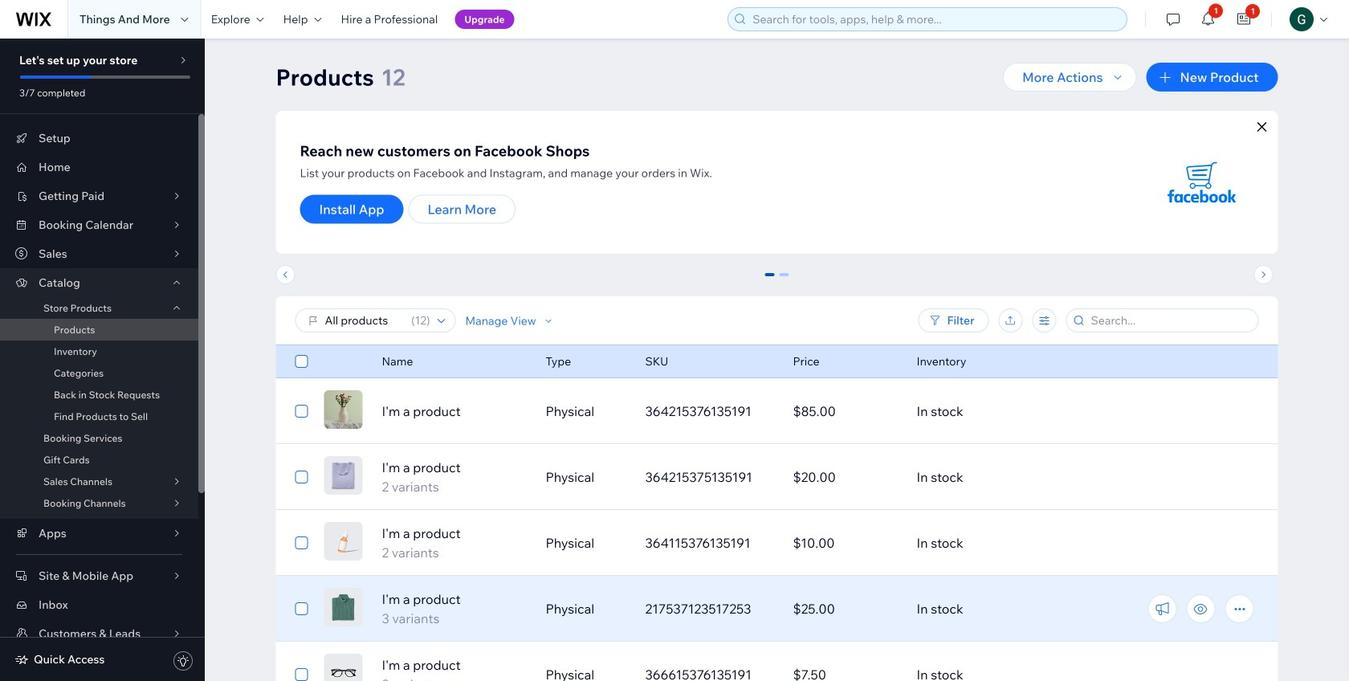 Task type: vqa. For each thing, say whether or not it's contained in the screenshot.
Month
no



Task type: describe. For each thing, give the bounding box(es) containing it.
Search for tools, apps, help & more... field
[[748, 8, 1122, 31]]

sidebar element
[[0, 39, 205, 681]]

reach new customers on facebook shops image
[[1150, 130, 1254, 235]]

Unsaved view field
[[320, 309, 406, 332]]



Task type: locate. For each thing, give the bounding box(es) containing it.
None checkbox
[[295, 352, 308, 371], [295, 402, 308, 421], [295, 352, 308, 371], [295, 402, 308, 421]]

Search... field
[[1086, 309, 1253, 332]]

None checkbox
[[295, 467, 308, 487], [295, 533, 308, 553], [295, 599, 308, 618], [295, 665, 308, 681], [295, 467, 308, 487], [295, 533, 308, 553], [295, 599, 308, 618], [295, 665, 308, 681]]



